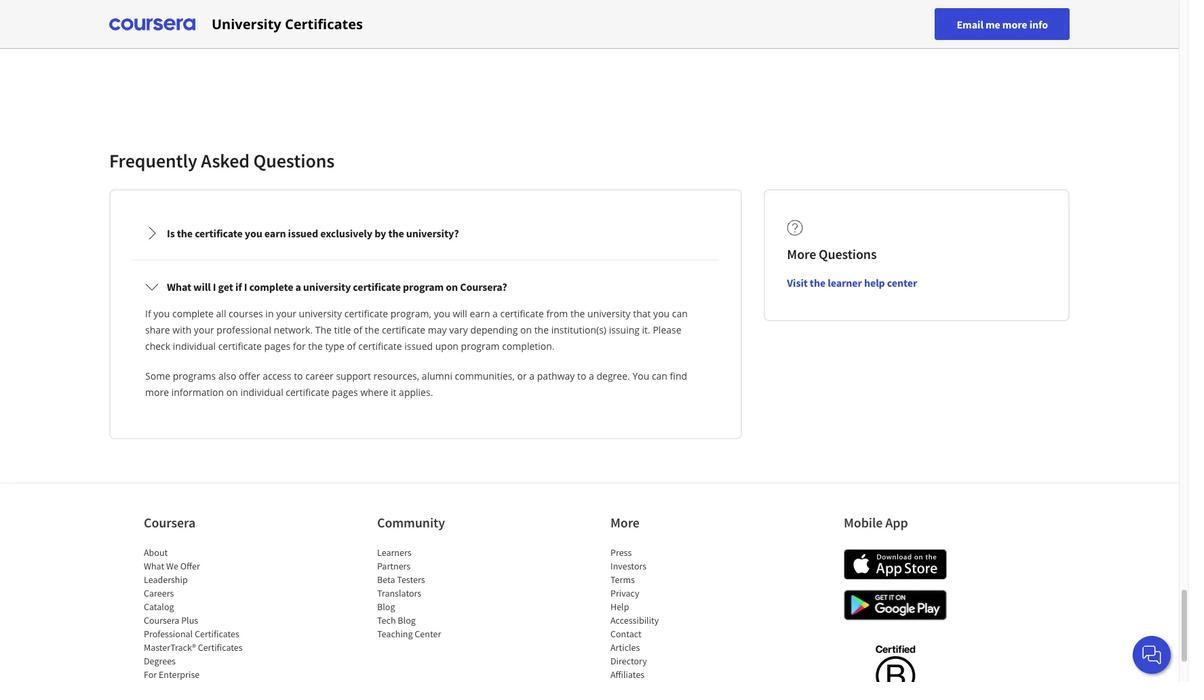 Task type: locate. For each thing, give the bounding box(es) containing it.
more down some
[[145, 386, 169, 399]]

0 vertical spatial individual
[[173, 340, 216, 352]]

the right by
[[388, 226, 404, 240]]

institution(s)
[[551, 323, 607, 336]]

certificate down career
[[286, 386, 329, 399]]

questions
[[253, 148, 335, 173], [819, 245, 877, 262]]

2 vertical spatial on
[[226, 386, 238, 399]]

frequently asked questions element
[[98, 148, 1081, 450]]

0 vertical spatial will
[[193, 280, 211, 293]]

coursera up about link
[[144, 514, 196, 531]]

1 vertical spatial complete
[[172, 307, 214, 320]]

terms
[[611, 574, 635, 586]]

0 horizontal spatial pages
[[264, 340, 291, 352]]

of
[[354, 323, 362, 336], [347, 340, 356, 352]]

i left get on the left
[[213, 280, 216, 293]]

complete
[[249, 280, 293, 293], [172, 307, 214, 320]]

0 vertical spatial coursera
[[144, 514, 196, 531]]

certificate up depending
[[500, 307, 544, 320]]

1 vertical spatial individual
[[240, 386, 283, 399]]

more
[[1003, 17, 1028, 31], [145, 386, 169, 399]]

email me more info
[[957, 17, 1048, 31]]

to right pathway
[[577, 369, 587, 382]]

0 horizontal spatial will
[[193, 280, 211, 293]]

can
[[672, 307, 688, 320], [652, 369, 668, 382]]

it.
[[642, 323, 651, 336]]

coursera down catalog
[[144, 614, 179, 627]]

1 vertical spatial your
[[194, 323, 214, 336]]

offer
[[180, 560, 200, 572]]

of right title
[[354, 323, 362, 336]]

the right for
[[308, 340, 323, 352]]

1 horizontal spatial individual
[[240, 386, 283, 399]]

tech blog link
[[377, 614, 416, 627]]

a left degree.
[[589, 369, 594, 382]]

0 horizontal spatial issued
[[288, 226, 318, 240]]

some
[[145, 369, 170, 382]]

0 vertical spatial blog
[[377, 601, 395, 613]]

list
[[144, 546, 259, 683], [377, 546, 493, 641], [611, 546, 726, 683]]

0 vertical spatial can
[[672, 307, 688, 320]]

your
[[276, 307, 296, 320], [194, 323, 214, 336]]

0 horizontal spatial program
[[403, 280, 444, 293]]

more
[[787, 245, 816, 262], [611, 514, 640, 531]]

will
[[193, 280, 211, 293], [453, 307, 467, 320]]

0 horizontal spatial complete
[[172, 307, 214, 320]]

certificate
[[195, 226, 243, 240], [353, 280, 401, 293], [345, 307, 388, 320], [500, 307, 544, 320], [382, 323, 426, 336], [218, 340, 262, 352], [358, 340, 402, 352], [286, 386, 329, 399]]

1 horizontal spatial blog
[[398, 614, 416, 627]]

you inside dropdown button
[[245, 226, 262, 240]]

to left career
[[294, 369, 303, 382]]

more up press link
[[611, 514, 640, 531]]

coursera inside about what we offer leadership careers catalog coursera plus professional certificates mastertrack® certificates degrees for enterprise
[[144, 614, 179, 627]]

1 vertical spatial earn
[[470, 307, 490, 320]]

more right me
[[1003, 17, 1028, 31]]

a up depending
[[493, 307, 498, 320]]

can right you
[[652, 369, 668, 382]]

blog
[[377, 601, 395, 613], [398, 614, 416, 627]]

type
[[325, 340, 345, 352]]

completion.
[[502, 340, 555, 352]]

1 horizontal spatial issued
[[405, 340, 433, 352]]

individual
[[173, 340, 216, 352], [240, 386, 283, 399]]

i right if
[[244, 280, 247, 293]]

1 horizontal spatial your
[[276, 307, 296, 320]]

0 horizontal spatial your
[[194, 323, 214, 336]]

earn inside if you complete all courses in your university certificate program, you will earn a certificate from the university that you can share with your professional network. the title of the certificate may vary depending on the institution(s) issuing it. please check individual certificate pages for the type of certificate issued upon program completion.
[[470, 307, 490, 320]]

of right type
[[347, 340, 356, 352]]

on down also
[[226, 386, 238, 399]]

certificate inside what will i get if i complete a university certificate program on coursera? dropdown button
[[353, 280, 401, 293]]

blog up teaching center link
[[398, 614, 416, 627]]

certificate right is
[[195, 226, 243, 240]]

1 horizontal spatial on
[[446, 280, 458, 293]]

1 vertical spatial more
[[611, 514, 640, 531]]

catalog
[[144, 601, 174, 613]]

1 horizontal spatial earn
[[470, 307, 490, 320]]

1 horizontal spatial complete
[[249, 280, 293, 293]]

coursera
[[144, 514, 196, 531], [144, 614, 179, 627]]

1 list from the left
[[144, 546, 259, 683]]

1 horizontal spatial can
[[672, 307, 688, 320]]

testers
[[397, 574, 425, 586]]

1 vertical spatial what
[[144, 560, 164, 572]]

list containing learners
[[377, 546, 493, 641]]

what up 'with'
[[167, 280, 191, 293]]

check
[[145, 340, 170, 352]]

0 horizontal spatial on
[[226, 386, 238, 399]]

privacy link
[[611, 587, 640, 599]]

beta testers link
[[377, 574, 425, 586]]

certificate inside is the certificate you earn issued exclusively by the university? dropdown button
[[195, 226, 243, 240]]

will up vary at the left of the page
[[453, 307, 467, 320]]

it
[[391, 386, 397, 399]]

1 vertical spatial questions
[[819, 245, 877, 262]]

center
[[415, 628, 441, 640]]

depending
[[471, 323, 518, 336]]

0 horizontal spatial more
[[145, 386, 169, 399]]

if you complete all courses in your university certificate program, you will earn a certificate from the university that you can share with your professional network. the title of the certificate may vary depending on the institution(s) issuing it. please check individual certificate pages for the type of certificate issued upon program completion.
[[145, 307, 688, 352]]

on inside some programs also offer access to career support resources, alumni communities, or a pathway to a degree. you can find more information on individual certificate pages where it applies.
[[226, 386, 238, 399]]

0 vertical spatial earn
[[264, 226, 286, 240]]

for
[[144, 669, 157, 681]]

earn
[[264, 226, 286, 240], [470, 307, 490, 320]]

professional
[[144, 628, 193, 640]]

1 vertical spatial on
[[520, 323, 532, 336]]

0 vertical spatial more
[[787, 245, 816, 262]]

where
[[361, 386, 388, 399]]

complete up 'with'
[[172, 307, 214, 320]]

university inside dropdown button
[[303, 280, 351, 293]]

email
[[957, 17, 984, 31]]

0 horizontal spatial earn
[[264, 226, 286, 240]]

accessibility link
[[611, 614, 659, 627]]

individual inside if you complete all courses in your university certificate program, you will earn a certificate from the university that you can share with your professional network. the title of the certificate may vary depending on the institution(s) issuing it. please check individual certificate pages for the type of certificate issued upon program completion.
[[173, 340, 216, 352]]

a inside if you complete all courses in your university certificate program, you will earn a certificate from the university that you can share with your professional network. the title of the certificate may vary depending on the institution(s) issuing it. please check individual certificate pages for the type of certificate issued upon program completion.
[[493, 307, 498, 320]]

issued inside dropdown button
[[288, 226, 318, 240]]

1 vertical spatial program
[[461, 340, 500, 352]]

pages left for
[[264, 340, 291, 352]]

what will i get if i complete a university certificate program on coursera?
[[167, 280, 507, 293]]

mastertrack® certificates link
[[144, 642, 243, 654]]

1 horizontal spatial list
[[377, 546, 493, 641]]

individual down offer
[[240, 386, 283, 399]]

0 vertical spatial program
[[403, 280, 444, 293]]

1 to from the left
[[294, 369, 303, 382]]

leadership
[[144, 574, 188, 586]]

by
[[375, 226, 386, 240]]

list containing about
[[144, 546, 259, 683]]

upon
[[435, 340, 459, 352]]

all
[[216, 307, 226, 320]]

if
[[235, 280, 242, 293]]

2 horizontal spatial on
[[520, 323, 532, 336]]

1 vertical spatial pages
[[332, 386, 358, 399]]

0 vertical spatial questions
[[253, 148, 335, 173]]

1 horizontal spatial more
[[1003, 17, 1028, 31]]

communities,
[[455, 369, 515, 382]]

1 vertical spatial will
[[453, 307, 467, 320]]

0 vertical spatial on
[[446, 280, 458, 293]]

help
[[864, 276, 885, 289]]

about
[[144, 547, 168, 559]]

offer
[[239, 369, 260, 382]]

more up visit at the right
[[787, 245, 816, 262]]

2 coursera from the top
[[144, 614, 179, 627]]

for
[[293, 340, 306, 352]]

coursera plus link
[[144, 614, 198, 627]]

list containing press
[[611, 546, 726, 683]]

0 vertical spatial issued
[[288, 226, 318, 240]]

applies.
[[399, 386, 433, 399]]

1 horizontal spatial program
[[461, 340, 500, 352]]

a
[[295, 280, 301, 293], [493, 307, 498, 320], [529, 369, 535, 382], [589, 369, 594, 382]]

leadership link
[[144, 574, 188, 586]]

on
[[446, 280, 458, 293], [520, 323, 532, 336], [226, 386, 238, 399]]

individual down 'with'
[[173, 340, 216, 352]]

complete inside if you complete all courses in your university certificate program, you will earn a certificate from the university that you can share with your professional network. the title of the certificate may vary depending on the institution(s) issuing it. please check individual certificate pages for the type of certificate issued upon program completion.
[[172, 307, 214, 320]]

0 vertical spatial pages
[[264, 340, 291, 352]]

what down about link
[[144, 560, 164, 572]]

1 vertical spatial of
[[347, 340, 356, 352]]

certificate inside some programs also offer access to career support resources, alumni communities, or a pathway to a degree. you can find more information on individual certificate pages where it applies.
[[286, 386, 329, 399]]

more for more questions
[[787, 245, 816, 262]]

0 horizontal spatial can
[[652, 369, 668, 382]]

2 list from the left
[[377, 546, 493, 641]]

1 horizontal spatial will
[[453, 307, 467, 320]]

for enterprise link
[[144, 669, 200, 681]]

university certificates
[[212, 15, 363, 33]]

teaching center link
[[377, 628, 441, 640]]

a right or
[[529, 369, 535, 382]]

1 vertical spatial coursera
[[144, 614, 179, 627]]

program down depending
[[461, 340, 500, 352]]

more inside frequently asked questions "element"
[[787, 245, 816, 262]]

1 i from the left
[[213, 280, 216, 293]]

1 horizontal spatial pages
[[332, 386, 358, 399]]

university
[[303, 280, 351, 293], [299, 307, 342, 320], [588, 307, 631, 320]]

0 horizontal spatial blog
[[377, 601, 395, 613]]

1 vertical spatial certificates
[[195, 628, 239, 640]]

certificate up program,
[[353, 280, 401, 293]]

will left get on the left
[[193, 280, 211, 293]]

3 list from the left
[[611, 546, 726, 683]]

on inside dropdown button
[[446, 280, 458, 293]]

you
[[245, 226, 262, 240], [154, 307, 170, 320], [434, 307, 450, 320], [653, 307, 670, 320]]

beta
[[377, 574, 395, 586]]

investors
[[611, 560, 647, 572]]

will inside if you complete all courses in your university certificate program, you will earn a certificate from the university that you can share with your professional network. the title of the certificate may vary depending on the institution(s) issuing it. please check individual certificate pages for the type of certificate issued upon program completion.
[[453, 307, 467, 320]]

career
[[305, 369, 334, 382]]

on left coursera?
[[446, 280, 458, 293]]

1 vertical spatial issued
[[405, 340, 433, 352]]

translators
[[377, 587, 421, 599]]

center
[[887, 276, 917, 289]]

pages
[[264, 340, 291, 352], [332, 386, 358, 399]]

some programs also offer access to career support resources, alumni communities, or a pathway to a degree. you can find more information on individual certificate pages where it applies.
[[145, 369, 687, 399]]

1 horizontal spatial to
[[577, 369, 587, 382]]

vary
[[449, 323, 468, 336]]

1 vertical spatial can
[[652, 369, 668, 382]]

issuing
[[609, 323, 640, 336]]

0 horizontal spatial i
[[213, 280, 216, 293]]

0 horizontal spatial more
[[611, 514, 640, 531]]

0 horizontal spatial what
[[144, 560, 164, 572]]

that
[[633, 307, 651, 320]]

can up please
[[672, 307, 688, 320]]

issued down may
[[405, 340, 433, 352]]

0 horizontal spatial list
[[144, 546, 259, 683]]

your right in
[[276, 307, 296, 320]]

is the certificate you earn issued exclusively by the university? button
[[134, 214, 717, 252]]

program up program,
[[403, 280, 444, 293]]

alumni
[[422, 369, 453, 382]]

on up completion.
[[520, 323, 532, 336]]

1 horizontal spatial what
[[167, 280, 191, 293]]

1 vertical spatial more
[[145, 386, 169, 399]]

degrees
[[144, 655, 176, 667]]

0 horizontal spatial individual
[[173, 340, 216, 352]]

what inside about what we offer leadership careers catalog coursera plus professional certificates mastertrack® certificates degrees for enterprise
[[144, 560, 164, 572]]

0 horizontal spatial to
[[294, 369, 303, 382]]

complete up in
[[249, 280, 293, 293]]

2 horizontal spatial list
[[611, 546, 726, 683]]

a up network.
[[295, 280, 301, 293]]

issued
[[288, 226, 318, 240], [405, 340, 433, 352]]

contact
[[611, 628, 642, 640]]

0 vertical spatial certificates
[[285, 15, 363, 33]]

1 horizontal spatial more
[[787, 245, 816, 262]]

0 vertical spatial more
[[1003, 17, 1028, 31]]

title
[[334, 323, 351, 336]]

blog up tech
[[377, 601, 395, 613]]

issued left exclusively
[[288, 226, 318, 240]]

1 coursera from the top
[[144, 514, 196, 531]]

0 vertical spatial what
[[167, 280, 191, 293]]

1 horizontal spatial i
[[244, 280, 247, 293]]

0 vertical spatial complete
[[249, 280, 293, 293]]

email me more info button
[[935, 8, 1070, 40]]

your right 'with'
[[194, 323, 214, 336]]

pages down support
[[332, 386, 358, 399]]

with
[[173, 323, 192, 336]]

we
[[166, 560, 178, 572]]



Task type: vqa. For each thing, say whether or not it's contained in the screenshot.
menu
no



Task type: describe. For each thing, give the bounding box(es) containing it.
issued inside if you complete all courses in your university certificate program, you will earn a certificate from the university that you can share with your professional network. the title of the certificate may vary depending on the institution(s) issuing it. please check individual certificate pages for the type of certificate issued upon program completion.
[[405, 340, 433, 352]]

2 i from the left
[[244, 280, 247, 293]]

blog link
[[377, 601, 395, 613]]

a inside dropdown button
[[295, 280, 301, 293]]

the
[[315, 323, 332, 336]]

download on the app store image
[[844, 549, 947, 580]]

2 to from the left
[[577, 369, 587, 382]]

access
[[263, 369, 291, 382]]

support
[[336, 369, 371, 382]]

more inside button
[[1003, 17, 1028, 31]]

from
[[546, 307, 568, 320]]

0 horizontal spatial questions
[[253, 148, 335, 173]]

pages inside some programs also offer access to career support resources, alumni communities, or a pathway to a degree. you can find more information on individual certificate pages where it applies.
[[332, 386, 358, 399]]

visit the learner help center link
[[787, 276, 917, 289]]

directory link
[[611, 655, 647, 667]]

privacy
[[611, 587, 640, 599]]

investors link
[[611, 560, 647, 572]]

the right visit at the right
[[810, 276, 826, 289]]

on inside if you complete all courses in your university certificate program, you will earn a certificate from the university that you can share with your professional network. the title of the certificate may vary depending on the institution(s) issuing it. please check individual certificate pages for the type of certificate issued upon program completion.
[[520, 323, 532, 336]]

more for more
[[611, 514, 640, 531]]

articles
[[611, 642, 640, 654]]

find
[[670, 369, 687, 382]]

the right title
[[365, 323, 379, 336]]

0 vertical spatial of
[[354, 323, 362, 336]]

learners link
[[377, 547, 412, 559]]

professional
[[217, 323, 271, 336]]

can inside if you complete all courses in your university certificate program, you will earn a certificate from the university that you can share with your professional network. the title of the certificate may vary depending on the institution(s) issuing it. please check individual certificate pages for the type of certificate issued upon program completion.
[[672, 307, 688, 320]]

app
[[886, 514, 908, 531]]

logo of certified b corporation image
[[867, 637, 923, 683]]

may
[[428, 323, 447, 336]]

share
[[145, 323, 170, 336]]

or
[[517, 369, 527, 382]]

what will i get if i complete a university certificate program on coursera? button
[[134, 268, 717, 306]]

careers
[[144, 587, 174, 599]]

degree.
[[597, 369, 630, 382]]

list for coursera
[[144, 546, 259, 683]]

program inside if you complete all courses in your university certificate program, you will earn a certificate from the university that you can share with your professional network. the title of the certificate may vary depending on the institution(s) issuing it. please check individual certificate pages for the type of certificate issued upon program completion.
[[461, 340, 500, 352]]

asked
[[201, 148, 250, 173]]

list for community
[[377, 546, 493, 641]]

certificate up resources,
[[358, 340, 402, 352]]

learners partners beta testers translators blog tech blog teaching center
[[377, 547, 441, 640]]

the up completion.
[[534, 323, 549, 336]]

chat with us image
[[1141, 645, 1163, 666]]

earn inside is the certificate you earn issued exclusively by the university? dropdown button
[[264, 226, 286, 240]]

plus
[[181, 614, 198, 627]]

affiliates
[[611, 669, 645, 681]]

complete inside dropdown button
[[249, 280, 293, 293]]

will inside dropdown button
[[193, 280, 211, 293]]

community
[[377, 514, 445, 531]]

certificate down professional at left
[[218, 340, 262, 352]]

frequently asked questions
[[109, 148, 335, 173]]

get it on google play image
[[844, 590, 947, 621]]

me
[[986, 17, 1001, 31]]

the up institution(s)
[[571, 307, 585, 320]]

more inside some programs also offer access to career support resources, alumni communities, or a pathway to a degree. you can find more information on individual certificate pages where it applies.
[[145, 386, 169, 399]]

in
[[266, 307, 274, 320]]

is
[[167, 226, 175, 240]]

mobile
[[844, 514, 883, 531]]

what we offer link
[[144, 560, 200, 572]]

what inside dropdown button
[[167, 280, 191, 293]]

1 horizontal spatial questions
[[819, 245, 877, 262]]

pages inside if you complete all courses in your university certificate program, you will earn a certificate from the university that you can share with your professional network. the title of the certificate may vary depending on the institution(s) issuing it. please check individual certificate pages for the type of certificate issued upon program completion.
[[264, 340, 291, 352]]

the right is
[[177, 226, 193, 240]]

help link
[[611, 601, 629, 613]]

0 vertical spatial your
[[276, 307, 296, 320]]

mastertrack®
[[144, 642, 196, 654]]

individual inside some programs also offer access to career support resources, alumni communities, or a pathway to a degree. you can find more information on individual certificate pages where it applies.
[[240, 386, 283, 399]]

accessibility
[[611, 614, 659, 627]]

can inside some programs also offer access to career support resources, alumni communities, or a pathway to a degree. you can find more information on individual certificate pages where it applies.
[[652, 369, 668, 382]]

program inside dropdown button
[[403, 280, 444, 293]]

partners link
[[377, 560, 411, 572]]

affiliates link
[[611, 669, 645, 681]]

enterprise
[[159, 669, 200, 681]]

about what we offer leadership careers catalog coursera plus professional certificates mastertrack® certificates degrees for enterprise
[[144, 547, 243, 681]]

certificate up title
[[345, 307, 388, 320]]

degrees link
[[144, 655, 176, 667]]

please
[[653, 323, 682, 336]]

terms link
[[611, 574, 635, 586]]

program,
[[391, 307, 432, 320]]

learners
[[377, 547, 412, 559]]

1 vertical spatial blog
[[398, 614, 416, 627]]

directory
[[611, 655, 647, 667]]

translators link
[[377, 587, 421, 599]]

get
[[218, 280, 233, 293]]

frequently
[[109, 148, 197, 173]]

info
[[1030, 17, 1048, 31]]

you
[[633, 369, 650, 382]]

professional certificates link
[[144, 628, 239, 640]]

more questions
[[787, 245, 877, 262]]

press link
[[611, 547, 632, 559]]

programs
[[173, 369, 216, 382]]

articles link
[[611, 642, 640, 654]]

2 vertical spatial certificates
[[198, 642, 243, 654]]

list for more
[[611, 546, 726, 683]]

courses
[[229, 307, 263, 320]]

certificate down program,
[[382, 323, 426, 336]]

university?
[[406, 226, 459, 240]]

visit
[[787, 276, 808, 289]]

if
[[145, 307, 151, 320]]

is the certificate you earn issued exclusively by the university?
[[167, 226, 459, 240]]

press investors terms privacy help accessibility contact articles directory affiliates
[[611, 547, 659, 681]]

help
[[611, 601, 629, 613]]

coursera?
[[460, 280, 507, 293]]

mobile app
[[844, 514, 908, 531]]

partners
[[377, 560, 411, 572]]

learner
[[828, 276, 862, 289]]

coursera image
[[109, 13, 195, 35]]

university
[[212, 15, 281, 33]]



